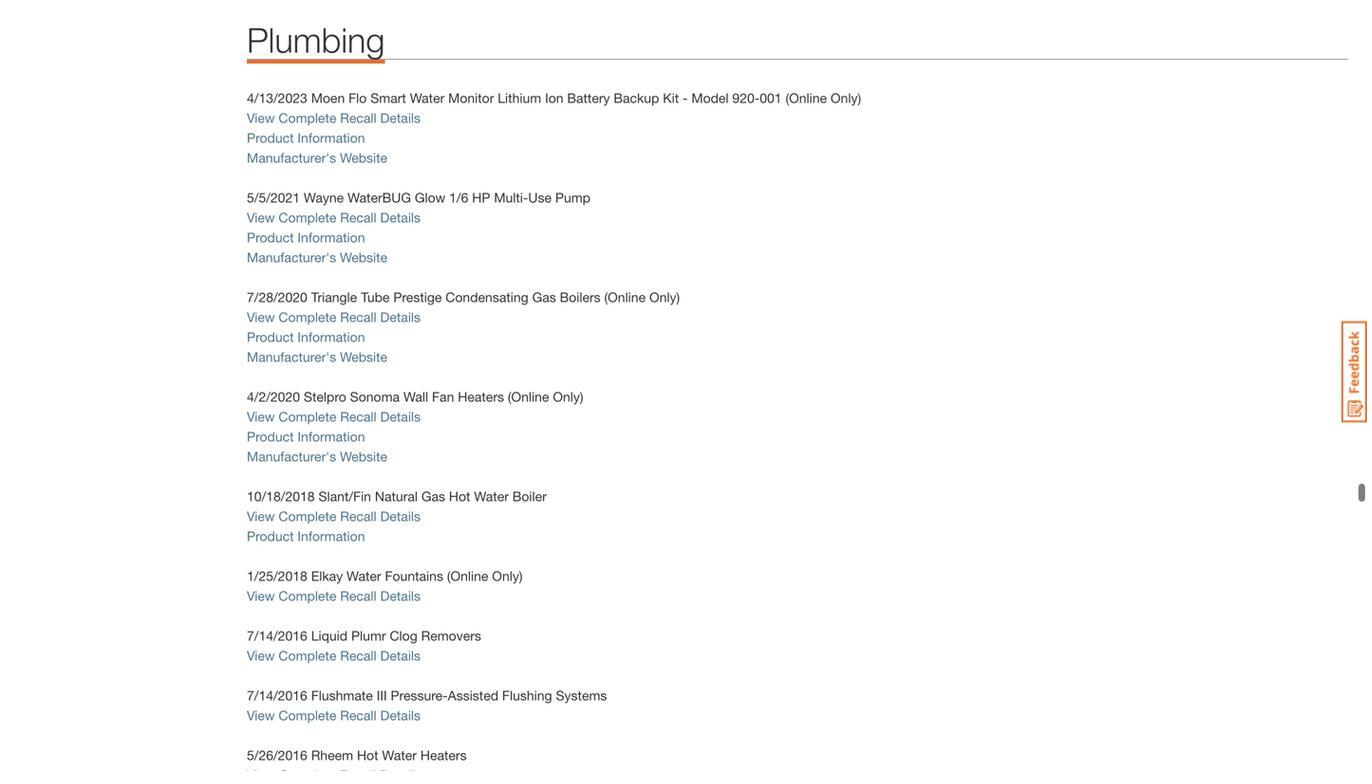 Task type: vqa. For each thing, say whether or not it's contained in the screenshot.
'View' in the 7/14/2016 Liquid Plumr Clog Removers View Complete Recall Details
yes



Task type: locate. For each thing, give the bounding box(es) containing it.
manufacturer's inside 4/2/2020 stelpro sonoma wall fan heaters (online only) view complete recall details product information manufacturer's website
[[247, 449, 336, 464]]

manufacturer's
[[247, 150, 336, 165], [247, 249, 336, 265], [247, 349, 336, 365], [247, 449, 336, 464]]

920-
[[732, 90, 760, 106]]

heaters right fan
[[458, 389, 504, 405]]

details
[[380, 110, 421, 126], [380, 210, 421, 225], [380, 309, 421, 325], [380, 409, 421, 425], [380, 509, 421, 524], [380, 588, 421, 604], [380, 648, 421, 664], [380, 708, 421, 724]]

details down fountains
[[380, 588, 421, 604]]

product information link down triangle
[[247, 329, 365, 345]]

4/2/2020 stelpro sonoma wall fan heaters (online only) view complete recall details product information manufacturer's website
[[247, 389, 587, 464]]

7/28/2020
[[247, 289, 307, 305]]

information up elkay
[[298, 529, 365, 544]]

(online right fountains
[[447, 568, 488, 584]]

manufacturer's website link up stelpro
[[247, 349, 391, 365]]

product down '5/5/2021'
[[247, 230, 294, 245]]

5 complete from the top
[[279, 509, 336, 524]]

only) inside 1/25/2018 elkay water fountains (online only) view complete recall details
[[492, 568, 523, 584]]

details down the iii
[[380, 708, 421, 724]]

recall
[[340, 110, 377, 126], [340, 210, 377, 225], [340, 309, 377, 325], [340, 409, 377, 425], [340, 509, 377, 524], [340, 588, 377, 604], [340, 648, 377, 664], [340, 708, 377, 724]]

flo
[[349, 90, 367, 106]]

website up waterbug
[[340, 150, 387, 165]]

1 complete from the top
[[279, 110, 336, 126]]

details down wall
[[380, 409, 421, 425]]

7 view from the top
[[247, 648, 275, 664]]

water right elkay
[[347, 568, 381, 584]]

1/25/2018 elkay water fountains (online only) view complete recall details
[[247, 568, 526, 604]]

5 view complete recall details link from the top
[[247, 509, 424, 524]]

5 recall from the top
[[340, 509, 377, 524]]

7/14/2016 for 7/14/2016 liquid plumr clog removers view complete recall details
[[247, 628, 307, 644]]

website up tube
[[340, 249, 387, 265]]

product inside 4/2/2020 stelpro sonoma wall fan heaters (online only) view complete recall details product information manufacturer's website
[[247, 429, 294, 445]]

7/14/2016 left liquid
[[247, 628, 307, 644]]

4 manufacturer's website link from the top
[[247, 449, 387, 464]]

(online right boilers
[[604, 289, 646, 305]]

1 recall from the top
[[340, 110, 377, 126]]

feedback link image
[[1341, 321, 1367, 423]]

product information link up elkay
[[247, 529, 369, 544]]

8 complete from the top
[[279, 708, 336, 724]]

iii
[[377, 688, 387, 704]]

water down 7/14/2016 flushmate iii pressure-assisted flushing systems view complete recall details
[[382, 748, 417, 764]]

details inside 1/25/2018 elkay water fountains (online only) view complete recall details
[[380, 588, 421, 604]]

recall down plumr
[[340, 648, 377, 664]]

recall down elkay
[[340, 588, 377, 604]]

product inside the 7/28/2020 triangle tube prestige condensating gas boilers (online only) view complete recall details product information manufacturer's website
[[247, 329, 294, 345]]

complete inside the 7/28/2020 triangle tube prestige condensating gas boilers (online only) view complete recall details product information manufacturer's website
[[279, 309, 336, 325]]

view complete recall details link down slant/fin at the left of the page
[[247, 509, 424, 524]]

view
[[247, 110, 275, 126], [247, 210, 275, 225], [247, 309, 275, 325], [247, 409, 275, 425], [247, 509, 275, 524], [247, 588, 275, 604], [247, 648, 275, 664], [247, 708, 275, 724]]

2 manufacturer's from the top
[[247, 249, 336, 265]]

water left boiler
[[474, 489, 509, 504]]

4 website from the top
[[340, 449, 387, 464]]

5 details from the top
[[380, 509, 421, 524]]

1 vertical spatial heaters
[[420, 748, 467, 764]]

only) inside 4/13/2023 moen flo smart water monitor lithium ion battery backup kit - model 920-001 (online only) view complete recall details product information manufacturer's website
[[831, 90, 861, 106]]

2 view from the top
[[247, 210, 275, 225]]

details down 'natural' on the bottom left
[[380, 509, 421, 524]]

complete
[[279, 110, 336, 126], [279, 210, 336, 225], [279, 309, 336, 325], [279, 409, 336, 425], [279, 509, 336, 524], [279, 588, 336, 604], [279, 648, 336, 664], [279, 708, 336, 724]]

complete down elkay
[[279, 588, 336, 604]]

2 complete from the top
[[279, 210, 336, 225]]

hot
[[449, 489, 470, 504], [357, 748, 378, 764]]

view complete recall details link down liquid
[[247, 648, 421, 664]]

complete down 10/18/2018 on the bottom
[[279, 509, 336, 524]]

1 7/14/2016 from the top
[[247, 628, 307, 644]]

manufacturer's website link up slant/fin at the left of the page
[[247, 449, 387, 464]]

view complete recall details link down triangle
[[247, 309, 424, 325]]

3 manufacturer's from the top
[[247, 349, 336, 365]]

1 view complete recall details link from the top
[[247, 110, 421, 126]]

pump
[[555, 190, 590, 205]]

product up 1/25/2018
[[247, 529, 294, 544]]

plumr
[[351, 628, 386, 644]]

details inside 5/5/2021 wayne waterbug glow 1/6 hp multi-use pump view complete recall details product information manufacturer's website
[[380, 210, 421, 225]]

complete down triangle
[[279, 309, 336, 325]]

details inside 10/18/2018 slant/fin natural gas hot water boiler view complete recall details product information
[[380, 509, 421, 524]]

heaters
[[458, 389, 504, 405], [420, 748, 467, 764]]

information down wayne
[[298, 230, 365, 245]]

view complete recall details link down "flushmate"
[[247, 708, 421, 724]]

manufacturer's up 4/2/2020
[[247, 349, 336, 365]]

0 vertical spatial gas
[[532, 289, 556, 305]]

7/14/2016 inside 7/14/2016 flushmate iii pressure-assisted flushing systems view complete recall details
[[247, 688, 307, 704]]

4 complete from the top
[[279, 409, 336, 425]]

manufacturer's up 10/18/2018 on the bottom
[[247, 449, 336, 464]]

0 horizontal spatial gas
[[421, 489, 445, 504]]

manufacturer's up 7/28/2020
[[247, 249, 336, 265]]

1 vertical spatial 7/14/2016
[[247, 688, 307, 704]]

complete inside 10/18/2018 slant/fin natural gas hot water boiler view complete recall details product information
[[279, 509, 336, 524]]

recall down sonoma
[[340, 409, 377, 425]]

manufacturer's website link up wayne
[[247, 150, 387, 165]]

website inside 4/13/2023 moen flo smart water monitor lithium ion battery backup kit - model 920-001 (online only) view complete recall details product information manufacturer's website
[[340, 150, 387, 165]]

0 horizontal spatial hot
[[357, 748, 378, 764]]

liquid
[[311, 628, 348, 644]]

information down triangle
[[298, 329, 365, 345]]

gas
[[532, 289, 556, 305], [421, 489, 445, 504]]

5 view from the top
[[247, 509, 275, 524]]

7 details from the top
[[380, 648, 421, 664]]

hot right rheem
[[357, 748, 378, 764]]

recall inside the 7/28/2020 triangle tube prestige condensating gas boilers (online only) view complete recall details product information manufacturer's website
[[340, 309, 377, 325]]

product down 4/13/2023
[[247, 130, 294, 146]]

details down waterbug
[[380, 210, 421, 225]]

8 details from the top
[[380, 708, 421, 724]]

details down prestige
[[380, 309, 421, 325]]

view complete recall details link down wayne
[[247, 210, 421, 225]]

clog
[[390, 628, 417, 644]]

product inside 10/18/2018 slant/fin natural gas hot water boiler view complete recall details product information
[[247, 529, 294, 544]]

plumbing
[[247, 19, 385, 60]]

6 recall from the top
[[340, 588, 377, 604]]

details down "smart"
[[380, 110, 421, 126]]

systems
[[556, 688, 607, 704]]

water right "smart"
[[410, 90, 445, 106]]

7/14/2016
[[247, 628, 307, 644], [247, 688, 307, 704]]

1 information from the top
[[298, 130, 365, 146]]

recall inside 7/14/2016 liquid plumr clog removers view complete recall details
[[340, 648, 377, 664]]

2 product from the top
[[247, 230, 294, 245]]

product information link down stelpro
[[247, 429, 369, 445]]

product information link
[[247, 130, 365, 146], [247, 230, 365, 245], [247, 329, 365, 345], [247, 429, 369, 445], [247, 529, 369, 544]]

battery
[[567, 90, 610, 106]]

manufacturer's inside 4/13/2023 moen flo smart water monitor lithium ion battery backup kit - model 920-001 (online only) view complete recall details product information manufacturer's website
[[247, 150, 336, 165]]

product information link down moen
[[247, 130, 365, 146]]

7 recall from the top
[[340, 648, 377, 664]]

complete down moen
[[279, 110, 336, 126]]

8 view from the top
[[247, 708, 275, 724]]

product down 7/28/2020
[[247, 329, 294, 345]]

ion
[[545, 90, 563, 106]]

7 complete from the top
[[279, 648, 336, 664]]

manufacturer's inside the 7/28/2020 triangle tube prestige condensating gas boilers (online only) view complete recall details product information manufacturer's website
[[247, 349, 336, 365]]

details down clog
[[380, 648, 421, 664]]

(online inside the 7/28/2020 triangle tube prestige condensating gas boilers (online only) view complete recall details product information manufacturer's website
[[604, 289, 646, 305]]

3 recall from the top
[[340, 309, 377, 325]]

4/13/2023
[[247, 90, 307, 106]]

heaters down 7/14/2016 flushmate iii pressure-assisted flushing systems view complete recall details
[[420, 748, 467, 764]]

3 details from the top
[[380, 309, 421, 325]]

recall down tube
[[340, 309, 377, 325]]

4 recall from the top
[[340, 409, 377, 425]]

hot right 'natural' on the bottom left
[[449, 489, 470, 504]]

recall down waterbug
[[340, 210, 377, 225]]

information down stelpro
[[298, 429, 365, 445]]

view complete recall details link
[[247, 110, 421, 126], [247, 210, 421, 225], [247, 309, 424, 325], [247, 409, 424, 425], [247, 509, 424, 524], [247, 588, 421, 604], [247, 648, 421, 664], [247, 708, 421, 724]]

1 view from the top
[[247, 110, 275, 126]]

6 view from the top
[[247, 588, 275, 604]]

5/26/2016
[[247, 748, 307, 764]]

information inside the 7/28/2020 triangle tube prestige condensating gas boilers (online only) view complete recall details product information manufacturer's website
[[298, 329, 365, 345]]

only)
[[831, 90, 861, 106], [649, 289, 680, 305], [553, 389, 583, 405], [492, 568, 523, 584]]

7/14/2016 up 5/26/2016
[[247, 688, 307, 704]]

2 7/14/2016 from the top
[[247, 688, 307, 704]]

manufacturer's up '5/5/2021'
[[247, 150, 336, 165]]

1 details from the top
[[380, 110, 421, 126]]

glow
[[415, 190, 445, 205]]

4 information from the top
[[298, 429, 365, 445]]

view inside 7/14/2016 flushmate iii pressure-assisted flushing systems view complete recall details
[[247, 708, 275, 724]]

recall down flo
[[340, 110, 377, 126]]

5 product from the top
[[247, 529, 294, 544]]

view inside 1/25/2018 elkay water fountains (online only) view complete recall details
[[247, 588, 275, 604]]

lithium
[[498, 90, 541, 106]]

1 horizontal spatial hot
[[449, 489, 470, 504]]

2 website from the top
[[340, 249, 387, 265]]

3 information from the top
[[298, 329, 365, 345]]

2 view complete recall details link from the top
[[247, 210, 421, 225]]

1 manufacturer's website link from the top
[[247, 150, 387, 165]]

recall down "flushmate"
[[340, 708, 377, 724]]

(online right fan
[[508, 389, 549, 405]]

product down 4/2/2020
[[247, 429, 294, 445]]

information down moen
[[298, 130, 365, 146]]

complete down liquid
[[279, 648, 336, 664]]

4 view from the top
[[247, 409, 275, 425]]

manufacturer's website link
[[247, 150, 387, 165], [247, 249, 387, 265], [247, 349, 391, 365], [247, 449, 387, 464]]

4 view complete recall details link from the top
[[247, 409, 424, 425]]

0 vertical spatial heaters
[[458, 389, 504, 405]]

view complete recall details link down stelpro
[[247, 409, 424, 425]]

manufacturer's website link up triangle
[[247, 249, 387, 265]]

product
[[247, 130, 294, 146], [247, 230, 294, 245], [247, 329, 294, 345], [247, 429, 294, 445], [247, 529, 294, 544]]

details inside 7/14/2016 flushmate iii pressure-assisted flushing systems view complete recall details
[[380, 708, 421, 724]]

gas right 'natural' on the bottom left
[[421, 489, 445, 504]]

view complete recall details link down moen
[[247, 110, 421, 126]]

product information link down wayne
[[247, 230, 365, 245]]

recall inside 5/5/2021 wayne waterbug glow 1/6 hp multi-use pump view complete recall details product information manufacturer's website
[[340, 210, 377, 225]]

2 recall from the top
[[340, 210, 377, 225]]

website inside the 7/28/2020 triangle tube prestige condensating gas boilers (online only) view complete recall details product information manufacturer's website
[[340, 349, 387, 365]]

1 vertical spatial hot
[[357, 748, 378, 764]]

4 details from the top
[[380, 409, 421, 425]]

website up sonoma
[[340, 349, 387, 365]]

only) inside 4/2/2020 stelpro sonoma wall fan heaters (online only) view complete recall details product information manufacturer's website
[[553, 389, 583, 405]]

water inside 10/18/2018 slant/fin natural gas hot water boiler view complete recall details product information
[[474, 489, 509, 504]]

view inside the 7/28/2020 triangle tube prestige condensating gas boilers (online only) view complete recall details product information manufacturer's website
[[247, 309, 275, 325]]

6 complete from the top
[[279, 588, 336, 604]]

website up slant/fin at the left of the page
[[340, 449, 387, 464]]

(online right 001
[[786, 90, 827, 106]]

0 vertical spatial hot
[[449, 489, 470, 504]]

recall down slant/fin at the left of the page
[[340, 509, 377, 524]]

complete inside 4/13/2023 moen flo smart water monitor lithium ion battery backup kit - model 920-001 (online only) view complete recall details product information manufacturer's website
[[279, 110, 336, 126]]

4 manufacturer's from the top
[[247, 449, 336, 464]]

3 view from the top
[[247, 309, 275, 325]]

natural
[[375, 489, 418, 504]]

3 complete from the top
[[279, 309, 336, 325]]

condensating
[[445, 289, 528, 305]]

3 website from the top
[[340, 349, 387, 365]]

7/14/2016 inside 7/14/2016 liquid plumr clog removers view complete recall details
[[247, 628, 307, 644]]

4 product from the top
[[247, 429, 294, 445]]

water
[[410, 90, 445, 106], [474, 489, 509, 504], [347, 568, 381, 584], [382, 748, 417, 764]]

2 product information link from the top
[[247, 230, 365, 245]]

2 information from the top
[[298, 230, 365, 245]]

complete down stelpro
[[279, 409, 336, 425]]

8 recall from the top
[[340, 708, 377, 724]]

3 manufacturer's website link from the top
[[247, 349, 391, 365]]

1 vertical spatial gas
[[421, 489, 445, 504]]

waterbug
[[348, 190, 411, 205]]

3 product from the top
[[247, 329, 294, 345]]

4/13/2023 moen flo smart water monitor lithium ion battery backup kit - model 920-001 (online only) view complete recall details product information manufacturer's website
[[247, 90, 861, 165]]

information
[[298, 130, 365, 146], [298, 230, 365, 245], [298, 329, 365, 345], [298, 429, 365, 445], [298, 529, 365, 544]]

view complete recall details link down elkay
[[247, 588, 421, 604]]

1 product from the top
[[247, 130, 294, 146]]

0 vertical spatial 7/14/2016
[[247, 628, 307, 644]]

complete down wayne
[[279, 210, 336, 225]]

(online
[[786, 90, 827, 106], [604, 289, 646, 305], [508, 389, 549, 405], [447, 568, 488, 584]]

5 information from the top
[[298, 529, 365, 544]]

1 manufacturer's from the top
[[247, 150, 336, 165]]

7/14/2016 for 7/14/2016 flushmate iii pressure-assisted flushing systems view complete recall details
[[247, 688, 307, 704]]

1 horizontal spatial gas
[[532, 289, 556, 305]]

information inside 4/2/2020 stelpro sonoma wall fan heaters (online only) view complete recall details product information manufacturer's website
[[298, 429, 365, 445]]

2 details from the top
[[380, 210, 421, 225]]

1 website from the top
[[340, 150, 387, 165]]

1/6
[[449, 190, 468, 205]]

slant/fin
[[318, 489, 371, 504]]

(online inside 4/2/2020 stelpro sonoma wall fan heaters (online only) view complete recall details product information manufacturer's website
[[508, 389, 549, 405]]

complete inside 4/2/2020 stelpro sonoma wall fan heaters (online only) view complete recall details product information manufacturer's website
[[279, 409, 336, 425]]

gas left boilers
[[532, 289, 556, 305]]

rheem
[[311, 748, 353, 764]]

6 details from the top
[[380, 588, 421, 604]]

complete down "flushmate"
[[279, 708, 336, 724]]

website
[[340, 150, 387, 165], [340, 249, 387, 265], [340, 349, 387, 365], [340, 449, 387, 464]]



Task type: describe. For each thing, give the bounding box(es) containing it.
2 manufacturer's website link from the top
[[247, 249, 387, 265]]

7/14/2016 flushmate iii pressure-assisted flushing systems view complete recall details
[[247, 688, 611, 724]]

(online inside 1/25/2018 elkay water fountains (online only) view complete recall details
[[447, 568, 488, 584]]

details inside 7/14/2016 liquid plumr clog removers view complete recall details
[[380, 648, 421, 664]]

view inside 5/5/2021 wayne waterbug glow 1/6 hp multi-use pump view complete recall details product information manufacturer's website
[[247, 210, 275, 225]]

moen
[[311, 90, 345, 106]]

kit
[[663, 90, 679, 106]]

wall
[[403, 389, 428, 405]]

complete inside 1/25/2018 elkay water fountains (online only) view complete recall details
[[279, 588, 336, 604]]

details inside 4/13/2023 moen flo smart water monitor lithium ion battery backup kit - model 920-001 (online only) view complete recall details product information manufacturer's website
[[380, 110, 421, 126]]

8 view complete recall details link from the top
[[247, 708, 421, 724]]

prestige
[[393, 289, 442, 305]]

product inside 5/5/2021 wayne waterbug glow 1/6 hp multi-use pump view complete recall details product information manufacturer's website
[[247, 230, 294, 245]]

recall inside 7/14/2016 flushmate iii pressure-assisted flushing systems view complete recall details
[[340, 708, 377, 724]]

tube
[[361, 289, 390, 305]]

triangle
[[311, 289, 357, 305]]

removers
[[421, 628, 481, 644]]

water inside 4/13/2023 moen flo smart water monitor lithium ion battery backup kit - model 920-001 (online only) view complete recall details product information manufacturer's website
[[410, 90, 445, 106]]

wayne
[[304, 190, 344, 205]]

gas inside 10/18/2018 slant/fin natural gas hot water boiler view complete recall details product information
[[421, 489, 445, 504]]

smart
[[370, 90, 406, 106]]

multi-
[[494, 190, 528, 205]]

recall inside 10/18/2018 slant/fin natural gas hot water boiler view complete recall details product information
[[340, 509, 377, 524]]

001
[[760, 90, 782, 106]]

recall inside 4/2/2020 stelpro sonoma wall fan heaters (online only) view complete recall details product information manufacturer's website
[[340, 409, 377, 425]]

5/5/2021 wayne waterbug glow 1/6 hp multi-use pump view complete recall details product information manufacturer's website
[[247, 190, 590, 265]]

(online inside 4/13/2023 moen flo smart water monitor lithium ion battery backup kit - model 920-001 (online only) view complete recall details product information manufacturer's website
[[786, 90, 827, 106]]

view inside 4/13/2023 moen flo smart water monitor lithium ion battery backup kit - model 920-001 (online only) view complete recall details product information manufacturer's website
[[247, 110, 275, 126]]

5 product information link from the top
[[247, 529, 369, 544]]

3 view complete recall details link from the top
[[247, 309, 424, 325]]

monitor
[[448, 90, 494, 106]]

complete inside 5/5/2021 wayne waterbug glow 1/6 hp multi-use pump view complete recall details product information manufacturer's website
[[279, 210, 336, 225]]

boilers
[[560, 289, 601, 305]]

1 product information link from the top
[[247, 130, 365, 146]]

10/18/2018 slant/fin natural gas hot water boiler view complete recall details product information
[[247, 489, 550, 544]]

recall inside 4/13/2023 moen flo smart water monitor lithium ion battery backup kit - model 920-001 (online only) view complete recall details product information manufacturer's website
[[340, 110, 377, 126]]

backup
[[614, 90, 659, 106]]

4 product information link from the top
[[247, 429, 369, 445]]

fountains
[[385, 568, 443, 584]]

model
[[691, 90, 729, 106]]

sonoma
[[350, 389, 400, 405]]

-
[[683, 90, 688, 106]]

hp
[[472, 190, 490, 205]]

water inside 1/25/2018 elkay water fountains (online only) view complete recall details
[[347, 568, 381, 584]]

recall inside 1/25/2018 elkay water fountains (online only) view complete recall details
[[340, 588, 377, 604]]

elkay
[[311, 568, 343, 584]]

5/26/2016 rheem hot water heaters
[[247, 748, 470, 764]]

stelpro
[[304, 389, 346, 405]]

view inside 10/18/2018 slant/fin natural gas hot water boiler view complete recall details product information
[[247, 509, 275, 524]]

manufacturer's inside 5/5/2021 wayne waterbug glow 1/6 hp multi-use pump view complete recall details product information manufacturer's website
[[247, 249, 336, 265]]

flushmate
[[311, 688, 373, 704]]

product inside 4/13/2023 moen flo smart water monitor lithium ion battery backup kit - model 920-001 (online only) view complete recall details product information manufacturer's website
[[247, 130, 294, 146]]

5/5/2021
[[247, 190, 300, 205]]

information inside 5/5/2021 wayne waterbug glow 1/6 hp multi-use pump view complete recall details product information manufacturer's website
[[298, 230, 365, 245]]

10/18/2018
[[247, 489, 315, 504]]

website inside 4/2/2020 stelpro sonoma wall fan heaters (online only) view complete recall details product information manufacturer's website
[[340, 449, 387, 464]]

information inside 4/13/2023 moen flo smart water monitor lithium ion battery backup kit - model 920-001 (online only) view complete recall details product information manufacturer's website
[[298, 130, 365, 146]]

heaters inside 4/2/2020 stelpro sonoma wall fan heaters (online only) view complete recall details product information manufacturer's website
[[458, 389, 504, 405]]

only) inside the 7/28/2020 triangle tube prestige condensating gas boilers (online only) view complete recall details product information manufacturer's website
[[649, 289, 680, 305]]

7 view complete recall details link from the top
[[247, 648, 421, 664]]

view inside 4/2/2020 stelpro sonoma wall fan heaters (online only) view complete recall details product information manufacturer's website
[[247, 409, 275, 425]]

boiler
[[512, 489, 547, 504]]

complete inside 7/14/2016 flushmate iii pressure-assisted flushing systems view complete recall details
[[279, 708, 336, 724]]

use
[[528, 190, 552, 205]]

complete inside 7/14/2016 liquid plumr clog removers view complete recall details
[[279, 648, 336, 664]]

1/25/2018
[[247, 568, 307, 584]]

3 product information link from the top
[[247, 329, 365, 345]]

4/2/2020
[[247, 389, 300, 405]]

fan
[[432, 389, 454, 405]]

pressure-
[[391, 688, 448, 704]]

flushing
[[502, 688, 552, 704]]

details inside 4/2/2020 stelpro sonoma wall fan heaters (online only) view complete recall details product information manufacturer's website
[[380, 409, 421, 425]]

assisted
[[448, 688, 498, 704]]

6 view complete recall details link from the top
[[247, 588, 421, 604]]

gas inside the 7/28/2020 triangle tube prestige condensating gas boilers (online only) view complete recall details product information manufacturer's website
[[532, 289, 556, 305]]

7/28/2020 triangle tube prestige condensating gas boilers (online only) view complete recall details product information manufacturer's website
[[247, 289, 684, 365]]

view inside 7/14/2016 liquid plumr clog removers view complete recall details
[[247, 648, 275, 664]]

hot inside 10/18/2018 slant/fin natural gas hot water boiler view complete recall details product information
[[449, 489, 470, 504]]

information inside 10/18/2018 slant/fin natural gas hot water boiler view complete recall details product information
[[298, 529, 365, 544]]

website inside 5/5/2021 wayne waterbug glow 1/6 hp multi-use pump view complete recall details product information manufacturer's website
[[340, 249, 387, 265]]

details inside the 7/28/2020 triangle tube prestige condensating gas boilers (online only) view complete recall details product information manufacturer's website
[[380, 309, 421, 325]]

7/14/2016 liquid plumr clog removers view complete recall details
[[247, 628, 485, 664]]



